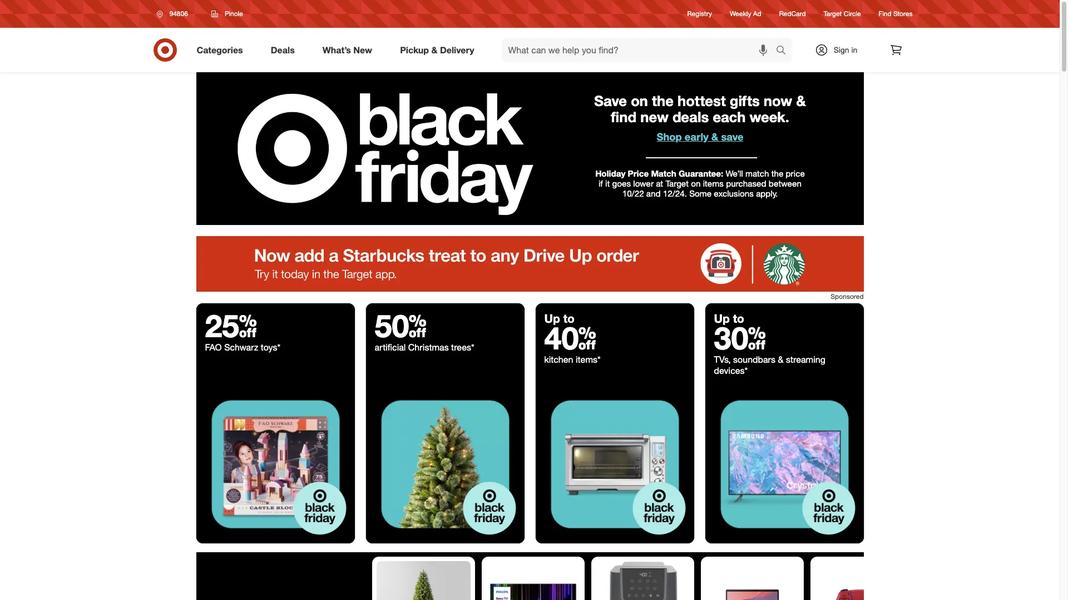Task type: vqa. For each thing, say whether or not it's contained in the screenshot.
right debit
no



Task type: locate. For each thing, give the bounding box(es) containing it.
target left circle on the right top of the page
[[824, 10, 842, 18]]

gifts
[[730, 93, 760, 110]]

3 target black friday image from the left
[[536, 386, 694, 544]]

on right save
[[631, 93, 648, 110]]

it
[[605, 179, 610, 189]]

1 to from the left
[[563, 312, 575, 326]]

the left price
[[772, 168, 784, 179]]

target black friday image for tvs, soundbars & streaming devices*
[[705, 386, 864, 544]]

and
[[646, 189, 661, 199]]

& right 'now'
[[796, 93, 806, 110]]

1 up from the left
[[544, 312, 560, 326]]

0 horizontal spatial on
[[631, 93, 648, 110]]

0 horizontal spatial up
[[544, 312, 560, 326]]

1 horizontal spatial up
[[714, 312, 730, 326]]

to
[[563, 312, 575, 326], [733, 312, 744, 326]]

save on the hottest gifts now & find new deals each week.
[[594, 93, 806, 126]]

up
[[544, 312, 560, 326], [714, 312, 730, 326]]

on
[[631, 93, 648, 110], [691, 179, 701, 189]]

&
[[431, 44, 438, 55], [796, 93, 806, 110], [712, 131, 719, 143], [778, 354, 784, 366]]

sponsored
[[831, 293, 864, 301]]

0 horizontal spatial up to
[[544, 312, 575, 326]]

the inside save on the hottest gifts now & find new deals each week.
[[652, 93, 674, 110]]

the inside we'll match the price if it goes lower at target on items purchased between 10/22 and 12/24. some exclusions apply.
[[772, 168, 784, 179]]

What can we help you find? suggestions appear below search field
[[502, 38, 779, 62]]

up to for 30
[[714, 312, 744, 326]]

2 up from the left
[[714, 312, 730, 326]]

items*
[[576, 354, 601, 366]]

target black friday image for artificial christmas trees*
[[366, 386, 524, 544]]

50
[[375, 307, 427, 345]]

match
[[651, 168, 676, 179]]

new
[[354, 44, 372, 55]]

deals link
[[261, 38, 309, 62]]

& left the streaming
[[778, 354, 784, 366]]

1 up to from the left
[[544, 312, 575, 326]]

target circle link
[[824, 9, 861, 19]]

match
[[746, 168, 769, 179]]

target inside we'll match the price if it goes lower at target on items purchased between 10/22 and 12/24. some exclusions apply.
[[666, 179, 689, 189]]

2 to from the left
[[733, 312, 744, 326]]

up to
[[544, 312, 575, 326], [714, 312, 744, 326]]

1 horizontal spatial target
[[824, 10, 842, 18]]

1 target black friday image from the left
[[196, 386, 355, 544]]

30
[[714, 319, 766, 357]]

25 fao schwarz toys*
[[205, 307, 281, 353]]

between
[[769, 179, 802, 189]]

1 vertical spatial the
[[772, 168, 784, 179]]

1 horizontal spatial up to
[[714, 312, 744, 326]]

0 horizontal spatial to
[[563, 312, 575, 326]]

carousel region
[[196, 553, 864, 601]]

up to up tvs,
[[714, 312, 744, 326]]

save
[[721, 131, 744, 143]]

find
[[611, 108, 637, 126]]

target right "at"
[[666, 179, 689, 189]]

guarantee:
[[679, 168, 723, 179]]

the up shop
[[652, 93, 674, 110]]

fao
[[205, 342, 222, 353]]

if
[[599, 179, 603, 189]]

pickup
[[400, 44, 429, 55]]

25
[[205, 307, 257, 345]]

save
[[594, 93, 627, 110]]

the
[[652, 93, 674, 110], [772, 168, 784, 179]]

what's
[[323, 44, 351, 55]]

0 horizontal spatial the
[[652, 93, 674, 110]]

trees*
[[451, 342, 474, 353]]

holiday
[[595, 168, 626, 179]]

1 vertical spatial on
[[691, 179, 701, 189]]

price
[[628, 168, 649, 179]]

0 vertical spatial on
[[631, 93, 648, 110]]

target
[[824, 10, 842, 18], [666, 179, 689, 189]]

4 target black friday image from the left
[[705, 386, 864, 544]]

sign
[[834, 45, 849, 55]]

to up kitchen items*
[[563, 312, 575, 326]]

1 horizontal spatial to
[[733, 312, 744, 326]]

tvs, soundbars & streaming devices*
[[714, 354, 826, 377]]

target black friday image
[[196, 386, 355, 544], [366, 386, 524, 544], [536, 386, 694, 544], [705, 386, 864, 544]]

the for match
[[772, 168, 784, 179]]

pinole
[[225, 9, 243, 18]]

what's new link
[[313, 38, 386, 62]]

artificial
[[375, 342, 406, 353]]

up to up kitchen at the bottom right of page
[[544, 312, 575, 326]]

each
[[713, 108, 746, 126]]

categories
[[197, 44, 243, 55]]

up up kitchen at the bottom right of page
[[544, 312, 560, 326]]

up up tvs,
[[714, 312, 730, 326]]

2 target black friday image from the left
[[366, 386, 524, 544]]

1 horizontal spatial the
[[772, 168, 784, 179]]

1 horizontal spatial on
[[691, 179, 701, 189]]

delivery
[[440, 44, 474, 55]]

we'll
[[726, 168, 743, 179]]

0 vertical spatial the
[[652, 93, 674, 110]]

deals
[[673, 108, 709, 126]]

on left 'items'
[[691, 179, 701, 189]]

to up "soundbars"
[[733, 312, 744, 326]]

& inside tvs, soundbars & streaming devices*
[[778, 354, 784, 366]]

circle
[[844, 10, 861, 18]]

search button
[[771, 38, 798, 65]]

1 vertical spatial target
[[666, 179, 689, 189]]

find stores link
[[879, 9, 913, 19]]

2 up to from the left
[[714, 312, 744, 326]]

exclusions
[[714, 189, 754, 199]]

0 horizontal spatial target
[[666, 179, 689, 189]]

& right pickup
[[431, 44, 438, 55]]



Task type: describe. For each thing, give the bounding box(es) containing it.
sign in
[[834, 45, 858, 55]]

price
[[786, 168, 805, 179]]

weekly
[[730, 10, 751, 18]]

new
[[641, 108, 669, 126]]

shop
[[657, 131, 682, 143]]

94806
[[169, 9, 188, 18]]

goes
[[612, 179, 631, 189]]

up to for 40
[[544, 312, 575, 326]]

christmas
[[408, 342, 449, 353]]

kitchen
[[544, 354, 573, 366]]

soundbars
[[733, 354, 776, 366]]

stores
[[894, 10, 913, 18]]

schwarz
[[224, 342, 258, 353]]

tvs,
[[714, 354, 731, 366]]

find stores
[[879, 10, 913, 18]]

0 vertical spatial target
[[824, 10, 842, 18]]

to for 40
[[563, 312, 575, 326]]

& left save
[[712, 131, 719, 143]]

find
[[879, 10, 892, 18]]

50 artificial christmas trees*
[[375, 307, 474, 353]]

holiday price match guarantee:
[[595, 168, 723, 179]]

deals
[[271, 44, 295, 55]]

advertisement region
[[196, 236, 864, 292]]

on inside save on the hottest gifts now & find new deals each week.
[[631, 93, 648, 110]]

we'll match the price if it goes lower at target on items purchased between 10/22 and 12/24. some exclusions apply.
[[599, 168, 805, 199]]

at
[[656, 179, 663, 189]]

to for 30
[[733, 312, 744, 326]]

black friday deals image
[[196, 72, 864, 225]]

ad
[[753, 10, 762, 18]]

streaming
[[786, 354, 826, 366]]

shop early & save
[[657, 131, 744, 143]]

target black friday image for fao schwarz toys*
[[196, 386, 355, 544]]

lower
[[633, 179, 654, 189]]

some
[[689, 189, 712, 199]]

up for 40
[[544, 312, 560, 326]]

& inside save on the hottest gifts now & find new deals each week.
[[796, 93, 806, 110]]

40
[[544, 319, 596, 357]]

devices*
[[714, 366, 748, 377]]

search
[[771, 45, 798, 57]]

toys*
[[261, 342, 281, 353]]

registry link
[[687, 9, 712, 19]]

pickup & delivery link
[[391, 38, 488, 62]]

categories link
[[187, 38, 257, 62]]

apply.
[[756, 189, 778, 199]]

what's new
[[323, 44, 372, 55]]

sign in link
[[805, 38, 875, 62]]

target black friday image for kitchen items*
[[536, 386, 694, 544]]

the for on
[[652, 93, 674, 110]]

purchased
[[726, 179, 767, 189]]

redcard
[[779, 10, 806, 18]]

early
[[685, 131, 709, 143]]

on inside we'll match the price if it goes lower at target on items purchased between 10/22 and 12/24. some exclusions apply.
[[691, 179, 701, 189]]

weekly ad
[[730, 10, 762, 18]]

94806 button
[[149, 4, 200, 24]]

up for 30
[[714, 312, 730, 326]]

registry
[[687, 10, 712, 18]]

weekly ad link
[[730, 9, 762, 19]]

pinole button
[[204, 4, 250, 24]]

in
[[852, 45, 858, 55]]

now
[[764, 93, 792, 110]]

hottest
[[678, 93, 726, 110]]

items
[[703, 179, 724, 189]]

target circle
[[824, 10, 861, 18]]

10/22
[[622, 189, 644, 199]]

redcard link
[[779, 9, 806, 19]]

week.
[[750, 108, 789, 126]]

pickup & delivery
[[400, 44, 474, 55]]

12/24.
[[663, 189, 687, 199]]

kitchen items*
[[544, 354, 601, 366]]



